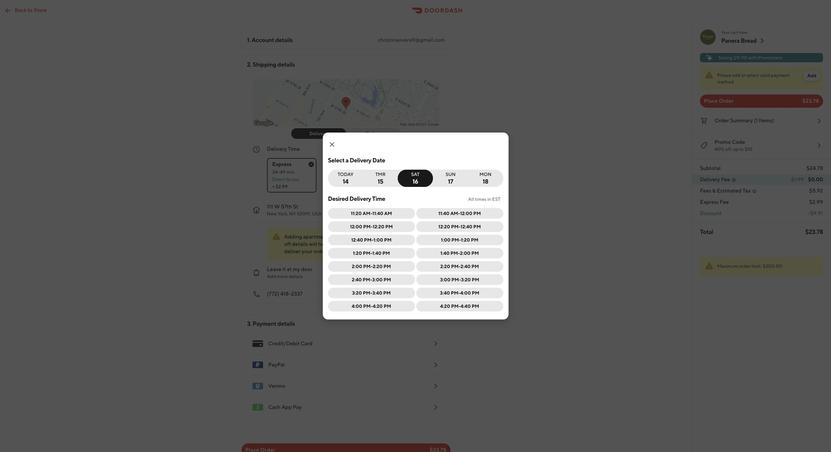 Task type: vqa. For each thing, say whether or not it's contained in the screenshot.
bottommost to
yes



Task type: locate. For each thing, give the bounding box(es) containing it.
111 w 57th st new york,  ny 10019,  usa
[[267, 204, 322, 217]]

1 vertical spatial 2:40
[[352, 277, 362, 283]]

1:20 down 12:20 pm-12:40 pm option
[[461, 238, 470, 243]]

0 horizontal spatial $2.99
[[276, 184, 288, 189]]

promo code 40% off, up to $10
[[715, 139, 753, 152]]

1 horizontal spatial 2:40
[[461, 264, 471, 269]]

to right up
[[740, 147, 744, 152]]

4:40
[[461, 304, 471, 309]]

$2.99 down $5.92
[[810, 199, 823, 205]]

pm- down efficiently
[[363, 251, 372, 256]]

select
[[328, 157, 345, 164]]

add right payment
[[808, 73, 817, 78]]

today 14
[[338, 172, 354, 185]]

1:00 down "12:20 pm-12:40 pm"
[[441, 238, 451, 243]]

adding apartment number and drop off details will help dashers efficiently deliver your order.
[[284, 234, 375, 255]]

0 horizontal spatial 1:40
[[372, 251, 382, 256]]

4:20 down 3:40 pm-4:00 pm
[[440, 304, 450, 309]]

1 vertical spatial 3:20
[[352, 291, 362, 296]]

delivery inside option
[[310, 131, 328, 136]]

promo
[[715, 139, 731, 145]]

0 horizontal spatial 12:40
[[351, 238, 363, 243]]

2:40 up the 3:20 pm-3:40 pm
[[352, 277, 362, 283]]

pm- down 3:40 pm-4:00 pm
[[451, 304, 461, 309]]

1. account
[[247, 37, 274, 43]]

1:00 inside "radio"
[[374, 238, 383, 243]]

2337
[[291, 291, 303, 297]]

details inside adding apartment number and drop off details will help dashers efficiently deliver your order.
[[292, 241, 308, 248]]

1 vertical spatial express
[[700, 199, 719, 205]]

34–49 min direct to you + $2.99
[[272, 170, 299, 189]]

3:40 down "2:40 pm-3:00 pm" option
[[372, 291, 382, 296]]

0 horizontal spatial 12:20
[[373, 224, 385, 230]]

0 horizontal spatial a
[[346, 157, 349, 164]]

1 am- from the left
[[363, 211, 372, 216]]

pm- down "2:40 pm-3:00 pm" option
[[363, 291, 372, 296]]

close image
[[328, 141, 336, 149]]

pm- up 3:40 pm-4:00 pm
[[452, 277, 461, 283]]

details down adding
[[292, 241, 308, 248]]

more
[[277, 274, 288, 279]]

am- right 11:20
[[363, 211, 372, 216]]

3:00 up 3:40 pm-4:00 pm
[[440, 277, 451, 283]]

pickup
[[366, 131, 381, 136]]

status containing please add or select valid payment method
[[700, 66, 823, 91]]

0 vertical spatial add new payment method image
[[432, 383, 440, 391]]

fee down fees & estimated
[[720, 199, 729, 205]]

2 add new payment method image from the top
[[432, 361, 440, 369]]

2:00 down 1:00 pm-1:20 pm radio
[[460, 251, 471, 256]]

pm- for 4:20
[[363, 304, 373, 309]]

1 vertical spatial fee
[[720, 199, 729, 205]]

2. shipping details
[[247, 61, 295, 68]]

order.
[[314, 249, 328, 255]]

1 4:20 from the left
[[373, 304, 383, 309]]

0 horizontal spatial add
[[267, 274, 276, 279]]

1 horizontal spatial am-
[[451, 211, 460, 216]]

order left summary
[[715, 117, 729, 124]]

3. payment
[[247, 321, 276, 328]]

1:20 down efficiently
[[353, 251, 362, 256]]

3:20 PM-3:40 PM radio
[[328, 288, 415, 299]]

1 3:40 from the left
[[372, 291, 382, 296]]

min up 14
[[342, 170, 349, 175]]

1 horizontal spatial min
[[342, 170, 349, 175]]

1 horizontal spatial 11:40
[[439, 211, 450, 216]]

saving $11.90 with promotions
[[719, 55, 783, 60]]

0 vertical spatial 3:20
[[461, 277, 471, 283]]

0 vertical spatial fee
[[721, 177, 730, 183]]

edit
[[386, 235, 395, 240]]

0 horizontal spatial to
[[28, 7, 33, 13]]

1 vertical spatial 4:00
[[352, 304, 362, 309]]

cash app pay
[[268, 405, 302, 411]]

12:20 inside radio
[[373, 224, 385, 230]]

12:00 pm-12:20 pm
[[350, 224, 393, 230]]

pm- down 3:00 pm-3:20 pm
[[451, 291, 460, 296]]

1 horizontal spatial 1:00
[[441, 238, 451, 243]]

1 horizontal spatial 12:40
[[461, 224, 473, 230]]

14
[[343, 178, 349, 185]]

order summary (1 items) button
[[700, 116, 823, 126]]

pm- down 1:00 pm-1:20 pm
[[451, 251, 460, 256]]

1 horizontal spatial 1:40
[[441, 251, 450, 256]]

fee
[[721, 177, 730, 183], [720, 199, 729, 205]]

2 vertical spatial to
[[286, 177, 291, 182]]

1:40 down 1:00 pm-1:20 pm
[[441, 251, 450, 256]]

0 vertical spatial $2.99
[[276, 184, 288, 189]]

adding
[[284, 234, 302, 240]]

2 1:00 from the left
[[441, 238, 451, 243]]

0 horizontal spatial 1:00
[[374, 238, 383, 243]]

11:40 am-12:00 pm
[[439, 211, 481, 216]]

1 vertical spatial 12:40
[[351, 238, 363, 243]]

add down leave
[[267, 274, 276, 279]]

1 3:00 from the left
[[372, 277, 383, 283]]

to inside promo code 40% off, up to $10
[[740, 147, 744, 152]]

0 vertical spatial 2:40
[[461, 264, 471, 269]]

express up 34–49
[[272, 161, 292, 168]]

418-
[[280, 291, 291, 297]]

0 vertical spatial 12:00
[[460, 211, 473, 216]]

in
[[487, 197, 491, 202]]

min
[[287, 170, 294, 175], [342, 170, 349, 175]]

add new payment method image
[[432, 340, 440, 348], [432, 361, 440, 369]]

today
[[338, 172, 354, 177]]

1 11:40 from the left
[[372, 211, 383, 216]]

drop
[[360, 234, 371, 240]]

1 horizontal spatial 12:00
[[460, 211, 473, 216]]

40%
[[715, 147, 725, 152]]

$2.99 inside 34–49 min direct to you + $2.99
[[276, 184, 288, 189]]

1 horizontal spatial 4:20
[[440, 304, 450, 309]]

pm- up 2:40 pm-3:00 pm
[[363, 264, 373, 269]]

12:20 PM-12:40 PM radio
[[416, 222, 503, 232]]

12:00
[[460, 211, 473, 216], [350, 224, 362, 230]]

3:00 PM-3:20 PM radio
[[416, 275, 503, 285]]

2:40 up '3:00 pm-3:20 pm' radio
[[461, 264, 471, 269]]

$300.00
[[763, 264, 783, 269]]

18
[[483, 178, 489, 185]]

Pickup radio
[[342, 128, 401, 139]]

estimated
[[717, 188, 742, 194]]

am- for 11:40
[[363, 211, 372, 216]]

1 horizontal spatial 1:20
[[461, 238, 470, 243]]

0 vertical spatial express
[[272, 161, 292, 168]]

2:40 inside radio
[[461, 264, 471, 269]]

$23.78 down -$9.91
[[806, 229, 823, 236]]

39–54 min
[[327, 170, 349, 175]]

0 horizontal spatial time
[[288, 146, 300, 152]]

a inside schedule for later choose a time
[[399, 170, 401, 175]]

0 horizontal spatial 1:20
[[353, 251, 362, 256]]

1 horizontal spatial express
[[700, 199, 719, 205]]

order right 'place'
[[719, 98, 734, 104]]

pm- down 12:00 pm-12:20 pm
[[364, 238, 374, 243]]

0 horizontal spatial 4:00
[[352, 304, 362, 309]]

0 horizontal spatial 12:00
[[350, 224, 362, 230]]

1 horizontal spatial to
[[286, 177, 291, 182]]

2 horizontal spatial to
[[740, 147, 744, 152]]

pm-
[[363, 224, 373, 230], [451, 224, 461, 230], [364, 238, 374, 243], [452, 238, 461, 243], [363, 251, 372, 256], [451, 251, 460, 256], [363, 264, 373, 269], [451, 264, 461, 269], [363, 277, 372, 283], [452, 277, 461, 283], [363, 291, 372, 296], [451, 291, 460, 296], [363, 304, 373, 309], [451, 304, 461, 309]]

2:20 up 3:00 pm-3:20 pm
[[440, 264, 450, 269]]

time down the 'delivery' option
[[288, 146, 300, 152]]

please
[[718, 73, 732, 78]]

time
[[402, 170, 412, 175]]

1 horizontal spatial 2:20
[[440, 264, 450, 269]]

0 horizontal spatial min
[[287, 170, 294, 175]]

None radio
[[377, 158, 439, 193], [328, 170, 363, 187], [363, 170, 402, 187], [398, 170, 433, 187], [468, 170, 503, 187], [377, 158, 439, 193], [328, 170, 363, 187], [363, 170, 402, 187], [398, 170, 433, 187], [468, 170, 503, 187]]

add new payment method image
[[432, 383, 440, 391], [432, 404, 440, 412]]

option group
[[267, 153, 440, 193]]

11:40 up "12:20 pm-12:40 pm"
[[439, 211, 450, 216]]

details right 1. account at left top
[[275, 37, 293, 43]]

1 vertical spatial $2.99
[[810, 199, 823, 205]]

pm- up 3:00 pm-3:20 pm
[[451, 264, 461, 269]]

back to store link
[[0, 4, 51, 17]]

code
[[732, 139, 745, 145]]

1 vertical spatial to
[[740, 147, 744, 152]]

select a delivery date
[[328, 157, 385, 164]]

from
[[739, 30, 748, 35]]

pm inside radio
[[471, 238, 479, 243]]

3:40 down 3:00 pm-3:20 pm
[[440, 291, 450, 296]]

2 11:40 from the left
[[439, 211, 450, 216]]

pm- up drop
[[363, 224, 373, 230]]

pm- inside radio
[[452, 238, 461, 243]]

2:00 PM-2:20 PM radio
[[328, 262, 415, 272]]

a right select
[[346, 157, 349, 164]]

pm- for 3:20
[[452, 277, 461, 283]]

12:20 down 11:20 am-11:40 am
[[373, 224, 385, 230]]

1 vertical spatial a
[[399, 170, 401, 175]]

0 horizontal spatial 3:00
[[372, 277, 383, 283]]

10019,
[[297, 211, 311, 217]]

ny
[[289, 211, 296, 217]]

pm for 1:00 pm-1:20 pm
[[471, 238, 479, 243]]

to inside 34–49 min direct to you + $2.99
[[286, 177, 291, 182]]

menu
[[247, 334, 445, 418]]

york,
[[278, 211, 288, 217]]

to left you
[[286, 177, 291, 182]]

0 horizontal spatial 3:40
[[372, 291, 382, 296]]

1:40 inside option
[[441, 251, 450, 256]]

apartment
[[303, 234, 328, 240]]

0 vertical spatial add new payment method image
[[432, 340, 440, 348]]

time up 11:20 am-11:40 am option
[[372, 195, 385, 202]]

3:20 pm-3:40 pm
[[352, 291, 391, 296]]

to inside 'link'
[[28, 7, 33, 13]]

sat
[[411, 172, 420, 177]]

1:00 left edit
[[374, 238, 383, 243]]

1:00 inside radio
[[441, 238, 451, 243]]

pm
[[474, 211, 481, 216], [385, 224, 393, 230], [474, 224, 481, 230], [384, 238, 392, 243], [471, 238, 479, 243], [383, 251, 390, 256], [472, 251, 479, 256], [384, 264, 391, 269], [472, 264, 479, 269], [384, 277, 391, 283], [472, 277, 479, 283], [383, 291, 391, 296], [472, 291, 480, 296], [384, 304, 391, 309], [472, 304, 479, 309]]

12:40 PM-1:00 PM radio
[[328, 235, 415, 246]]

0 horizontal spatial 11:40
[[372, 211, 383, 216]]

standard
[[327, 161, 350, 168]]

2 min from the left
[[342, 170, 349, 175]]

am- up "12:20 pm-12:40 pm"
[[451, 211, 460, 216]]

am- inside option
[[363, 211, 372, 216]]

pm inside 'radio'
[[474, 211, 481, 216]]

efficiently
[[350, 241, 375, 248]]

2 12:20 from the left
[[439, 224, 450, 230]]

fees & estimated
[[700, 188, 742, 194]]

details down my
[[289, 274, 303, 279]]

1:00 PM-1:20 PM radio
[[416, 235, 503, 246]]

12:40
[[461, 224, 473, 230], [351, 238, 363, 243]]

3:00 down 2:00 pm-2:20 pm
[[372, 277, 383, 283]]

1 horizontal spatial 3:00
[[440, 277, 451, 283]]

1 horizontal spatial 3:40
[[440, 291, 450, 296]]

pm for 3:20 pm-3:40 pm
[[383, 291, 391, 296]]

$23.78 down add button
[[803, 98, 819, 104]]

door
[[301, 266, 312, 273]]

a left time
[[399, 170, 401, 175]]

0 horizontal spatial 4:20
[[373, 304, 383, 309]]

1 12:20 from the left
[[373, 224, 385, 230]]

usa
[[312, 211, 322, 217]]

1 horizontal spatial 2:00
[[460, 251, 471, 256]]

11:40 left 'am'
[[372, 211, 383, 216]]

2 add new payment method image from the top
[[432, 404, 440, 412]]

1 horizontal spatial 3:20
[[461, 277, 471, 283]]

times
[[475, 197, 487, 202]]

-$9.91
[[808, 210, 823, 217]]

None radio
[[267, 158, 316, 193], [322, 158, 371, 193], [429, 170, 468, 187], [267, 158, 316, 193], [322, 158, 371, 193], [429, 170, 468, 187]]

details inside "leave it at my door add more details"
[[289, 274, 303, 279]]

leave it at my door add more details
[[267, 266, 312, 279]]

+
[[272, 184, 275, 189]]

pm- inside "radio"
[[364, 238, 374, 243]]

$2.99 down direct
[[276, 184, 288, 189]]

2 am- from the left
[[451, 211, 460, 216]]

12:20 down 11:40 am-12:00 pm
[[439, 224, 450, 230]]

0 horizontal spatial 2:20
[[373, 264, 383, 269]]

3:40 inside 3:20 pm-3:40 pm radio
[[372, 291, 382, 296]]

pm- for 1:00
[[364, 238, 374, 243]]

2 3:40 from the left
[[440, 291, 450, 296]]

pm- down "12:20 pm-12:40 pm"
[[452, 238, 461, 243]]

mon
[[480, 172, 492, 177]]

2 4:20 from the left
[[440, 304, 450, 309]]

1 horizontal spatial time
[[372, 195, 385, 202]]

1 vertical spatial order
[[715, 117, 729, 124]]

pm for 12:40 pm-1:00 pm
[[384, 238, 392, 243]]

0 vertical spatial 1:20
[[461, 238, 470, 243]]

3:20
[[461, 277, 471, 283], [352, 291, 362, 296]]

1 1:00 from the left
[[374, 238, 383, 243]]

2:20 up 2:40 pm-3:00 pm
[[373, 264, 383, 269]]

details right 2. shipping
[[277, 61, 295, 68]]

1 add new payment method image from the top
[[432, 383, 440, 391]]

edit address
[[386, 235, 413, 240]]

0 horizontal spatial am-
[[363, 211, 372, 216]]

1 horizontal spatial $2.99
[[810, 199, 823, 205]]

0 vertical spatial add
[[808, 73, 817, 78]]

items)
[[759, 117, 774, 124]]

1 horizontal spatial 12:20
[[439, 224, 450, 230]]

pm for 3:40 pm-4:00 pm
[[472, 291, 480, 296]]

pm- up the 3:20 pm-3:40 pm
[[363, 277, 372, 283]]

pm- down the 3:20 pm-3:40 pm
[[363, 304, 373, 309]]

express up discount
[[700, 199, 719, 205]]

1 vertical spatial add
[[267, 274, 276, 279]]

1:20 inside radio
[[353, 251, 362, 256]]

dashers
[[330, 241, 349, 248]]

17
[[448, 178, 453, 185]]

pm inside "radio"
[[384, 238, 392, 243]]

0 vertical spatial to
[[28, 7, 33, 13]]

app
[[282, 405, 292, 411]]

to right the back
[[28, 7, 33, 13]]

am- inside 'radio'
[[451, 211, 460, 216]]

4:00 down the 3:20 pm-3:40 pm
[[352, 304, 362, 309]]

1 vertical spatial add new payment method image
[[432, 361, 440, 369]]

12:00 up and
[[350, 224, 362, 230]]

pm for 2:40 pm-3:00 pm
[[384, 277, 391, 283]]

-
[[808, 210, 811, 217]]

pm for 3:00 pm-3:20 pm
[[472, 277, 479, 283]]

1 vertical spatial time
[[372, 195, 385, 202]]

2:00 up "2:40 pm-3:00 pm" option
[[352, 264, 362, 269]]

add new payment method image for paypal
[[432, 361, 440, 369]]

details up credit/debit
[[277, 321, 295, 328]]

4:00 up the 4:40
[[460, 291, 471, 296]]

pm for 2:20 pm-2:40 pm
[[472, 264, 479, 269]]

status
[[700, 66, 823, 91]]

min up you
[[287, 170, 294, 175]]

1 horizontal spatial add
[[808, 73, 817, 78]]

1 horizontal spatial a
[[399, 170, 401, 175]]

12:40 inside "radio"
[[351, 238, 363, 243]]

0 vertical spatial 2:00
[[460, 251, 471, 256]]

1 min from the left
[[287, 170, 294, 175]]

1:40 down the 12:40 pm-1:00 pm
[[372, 251, 382, 256]]

panera
[[721, 37, 740, 44]]

3:40 PM-4:00 PM radio
[[416, 288, 503, 299]]

pm- for 2:20
[[363, 264, 373, 269]]

fee up 'estimated'
[[721, 177, 730, 183]]

11:20 AM-11:40 AM radio
[[328, 208, 415, 219]]

2 3:00 from the left
[[440, 277, 451, 283]]

1 add new payment method image from the top
[[432, 340, 440, 348]]

2:20 PM-2:40 PM radio
[[416, 262, 503, 272]]

direct
[[272, 177, 285, 182]]

$0.00
[[808, 177, 823, 183]]

1 vertical spatial add new payment method image
[[432, 404, 440, 412]]

0 horizontal spatial 2:40
[[352, 277, 362, 283]]

12:00 up 12:20 pm-12:40 pm option
[[460, 211, 473, 216]]

&
[[713, 188, 716, 194]]

0 horizontal spatial 2:00
[[352, 264, 362, 269]]

off,
[[725, 147, 732, 152]]

12:00 inside 11:40 am-12:00 pm 'radio'
[[460, 211, 473, 216]]

1 vertical spatial 2:00
[[352, 264, 362, 269]]

3:20 down 2:20 pm-2:40 pm radio
[[461, 277, 471, 283]]

3:20 down "2:40 pm-3:00 pm" option
[[352, 291, 362, 296]]

add inside button
[[808, 73, 817, 78]]

day picker option group
[[328, 170, 503, 187]]

0 vertical spatial 12:40
[[461, 224, 473, 230]]

0 vertical spatial 4:00
[[460, 291, 471, 296]]

1 1:40 from the left
[[372, 251, 382, 256]]

to
[[28, 7, 33, 13], [740, 147, 744, 152], [286, 177, 291, 182]]

2 1:40 from the left
[[441, 251, 450, 256]]

min inside 34–49 min direct to you + $2.99
[[287, 170, 294, 175]]

0 horizontal spatial express
[[272, 161, 292, 168]]

1 vertical spatial 1:20
[[353, 251, 362, 256]]

1 vertical spatial 12:00
[[350, 224, 362, 230]]

pm- down 11:40 am-12:00 pm
[[451, 224, 461, 230]]

4:00
[[460, 291, 471, 296], [352, 304, 362, 309]]

4:20 down 3:20 pm-3:40 pm radio
[[373, 304, 383, 309]]



Task type: describe. For each thing, give the bounding box(es) containing it.
1 2:20 from the left
[[373, 264, 383, 269]]

2:00 inside radio
[[352, 264, 362, 269]]

1 horizontal spatial 4:00
[[460, 291, 471, 296]]

details for 1. account details
[[275, 37, 293, 43]]

$24.78
[[807, 165, 823, 172]]

details for 3. payment details
[[277, 321, 295, 328]]

(1
[[754, 117, 758, 124]]

add new payment method image for venmo
[[432, 383, 440, 391]]

1:40 inside radio
[[372, 251, 382, 256]]

0 vertical spatial order
[[719, 98, 734, 104]]

pm- for 12:40
[[451, 224, 461, 230]]

christinaovera9@gmail.com
[[378, 37, 445, 43]]

(772)
[[267, 291, 279, 297]]

39–54
[[327, 170, 341, 175]]

add inside "leave it at my door add more details"
[[267, 274, 276, 279]]

w
[[274, 204, 280, 210]]

pm- for 4:40
[[451, 304, 461, 309]]

1 vertical spatial $23.78
[[806, 229, 823, 236]]

sun
[[446, 172, 456, 177]]

address
[[396, 235, 413, 240]]

pm for 11:40 am-12:00 pm
[[474, 211, 481, 216]]

57th
[[281, 204, 292, 210]]

11:40 inside option
[[372, 211, 383, 216]]

1:20 inside radio
[[461, 238, 470, 243]]

pm- for 1:20
[[452, 238, 461, 243]]

subtotal
[[700, 165, 721, 172]]

schedule for later choose a time
[[382, 161, 426, 175]]

4:00 PM-4:20 PM radio
[[328, 301, 415, 312]]

11:20 am-11:40 am
[[351, 211, 392, 216]]

pm- for 2:40
[[451, 264, 461, 269]]

3:40 pm-4:00 pm
[[440, 291, 480, 296]]

2:00 inside option
[[460, 251, 471, 256]]

2:40 inside option
[[352, 277, 362, 283]]

pm for 1:20 pm-1:40 pm
[[383, 251, 390, 256]]

3:00 inside radio
[[440, 277, 451, 283]]

total
[[700, 229, 713, 236]]

up
[[733, 147, 739, 152]]

and
[[349, 234, 358, 240]]

$11.90
[[734, 55, 747, 60]]

order summary (1 items)
[[715, 117, 774, 124]]

12:20 inside option
[[439, 224, 450, 230]]

saving $11.90 with promotions button
[[700, 53, 823, 62]]

place order
[[704, 98, 734, 104]]

4:20 pm-4:40 pm
[[440, 304, 479, 309]]

please add or select valid payment method
[[718, 73, 790, 85]]

it
[[283, 266, 286, 273]]

(772) 418-2337
[[267, 291, 303, 297]]

11:20
[[351, 211, 362, 216]]

express fee
[[700, 199, 729, 205]]

select
[[747, 73, 759, 78]]

4:00 pm-4:20 pm
[[352, 304, 391, 309]]

3:00 inside option
[[372, 277, 383, 283]]

leave
[[267, 266, 282, 273]]

4:20 PM-4:40 PM radio
[[416, 301, 503, 312]]

pm for 4:00 pm-4:20 pm
[[384, 304, 391, 309]]

back to store
[[15, 7, 47, 13]]

maximum order limit: $300.00 status
[[700, 258, 823, 276]]

pm for 12:00 pm-12:20 pm
[[385, 224, 393, 230]]

12:00 PM-12:20 PM radio
[[328, 222, 415, 232]]

11:40 AM-12:00 PM radio
[[416, 208, 503, 219]]

saving
[[719, 55, 733, 60]]

2:00 pm-2:20 pm
[[352, 264, 391, 269]]

min for 39–54
[[342, 170, 349, 175]]

panera bread link
[[721, 37, 766, 45]]

est
[[492, 197, 501, 202]]

am- for 12:00
[[451, 211, 460, 216]]

12:20 pm-12:40 pm
[[439, 224, 481, 230]]

2 2:20 from the left
[[440, 264, 450, 269]]

my
[[293, 266, 300, 273]]

15
[[378, 178, 383, 185]]

desired delivery time
[[328, 195, 385, 202]]

pm- for 1:40
[[363, 251, 372, 256]]

1. account details
[[247, 37, 293, 43]]

0 vertical spatial a
[[346, 157, 349, 164]]

for
[[406, 161, 413, 168]]

12:40 pm-1:00 pm
[[351, 238, 392, 243]]

your
[[302, 249, 313, 255]]

later
[[414, 161, 426, 168]]

pm for 2:00 pm-2:20 pm
[[384, 264, 391, 269]]

add new payment method image for cash app pay
[[432, 404, 440, 412]]

3:00 pm-3:20 pm
[[440, 277, 479, 283]]

pm- for 3:40
[[363, 291, 372, 296]]

schedule
[[382, 161, 405, 168]]

pm- for 3:00
[[363, 277, 372, 283]]

0 horizontal spatial 3:20
[[352, 291, 362, 296]]

limit:
[[752, 264, 762, 269]]

add new payment method image for credit/debit card
[[432, 340, 440, 348]]

panera bread
[[721, 37, 757, 44]]

st
[[293, 204, 298, 210]]

order
[[739, 264, 751, 269]]

$1.99
[[791, 177, 804, 183]]

credit/debit card
[[268, 341, 313, 347]]

111
[[267, 204, 273, 210]]

11:40 inside 'radio'
[[439, 211, 450, 216]]

adding apartment number and drop off details will help dashers efficiently deliver your order. status
[[267, 228, 420, 261]]

0 vertical spatial $23.78
[[803, 98, 819, 104]]

discount
[[700, 210, 722, 217]]

am
[[384, 211, 392, 216]]

add button
[[804, 70, 821, 81]]

your cart from
[[721, 30, 748, 35]]

34–49
[[272, 170, 286, 175]]

12:40 inside option
[[461, 224, 473, 230]]

4:20 inside option
[[440, 304, 450, 309]]

schedule for later option group
[[328, 208, 503, 315]]

choose
[[382, 170, 398, 175]]

4:20 inside radio
[[373, 304, 383, 309]]

min for 34–49
[[287, 170, 294, 175]]

12:00 inside 12:00 pm-12:20 pm radio
[[350, 224, 362, 230]]

pm- for 2:00
[[451, 251, 460, 256]]

3:40 inside 3:40 pm-4:00 pm radio
[[440, 291, 450, 296]]

2:40 PM-3:00 PM radio
[[328, 275, 415, 285]]

1:00 pm-1:20 pm
[[441, 238, 479, 243]]

pm for 1:40 pm-2:00 pm
[[472, 251, 479, 256]]

details for 2. shipping details
[[277, 61, 295, 68]]

new
[[267, 211, 277, 217]]

help
[[318, 241, 329, 248]]

1:20 PM-1:40 PM radio
[[328, 248, 415, 259]]

delivery or pickup selector option group
[[291, 128, 401, 139]]

order inside order summary (1 items) button
[[715, 117, 729, 124]]

method
[[718, 79, 734, 85]]

pm- for 4:00
[[451, 291, 460, 296]]

pm- for 12:20
[[363, 224, 373, 230]]

0 vertical spatial time
[[288, 146, 300, 152]]

pay
[[293, 405, 302, 411]]

pm for 12:20 pm-12:40 pm
[[474, 224, 481, 230]]

paypal
[[268, 362, 285, 368]]

credit/debit
[[268, 341, 300, 347]]

$10
[[745, 147, 753, 152]]

maximum order limit: $300.00
[[718, 264, 783, 269]]

summary
[[730, 117, 753, 124]]

valid
[[760, 73, 770, 78]]

sat 16
[[411, 172, 420, 185]]

show menu image
[[252, 339, 263, 349]]

fees
[[700, 188, 712, 194]]

1:40 pm-2:00 pm
[[441, 251, 479, 256]]

menu containing credit/debit card
[[247, 334, 445, 418]]

Delivery radio
[[291, 128, 346, 139]]

1:40 PM-2:00 PM radio
[[416, 248, 503, 259]]

express for express fee
[[700, 199, 719, 205]]

pm for 4:20 pm-4:40 pm
[[472, 304, 479, 309]]

off
[[284, 241, 291, 248]]

bread
[[741, 37, 757, 44]]

option group containing express
[[267, 153, 440, 193]]

store
[[34, 7, 47, 13]]

2:20 pm-2:40 pm
[[440, 264, 479, 269]]

express for express
[[272, 161, 292, 168]]



